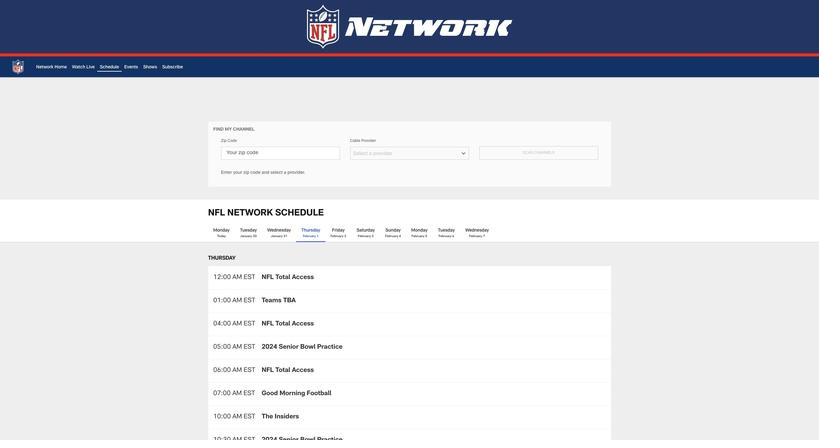 Task type: locate. For each thing, give the bounding box(es) containing it.
0 horizontal spatial wednesday
[[267, 229, 291, 233]]

1 horizontal spatial monday
[[411, 229, 428, 233]]

1 wednesday from the left
[[267, 229, 291, 233]]

january left 30
[[240, 235, 252, 238]]

teams tba
[[262, 298, 296, 305]]

february
[[303, 235, 316, 238], [331, 235, 343, 238], [358, 235, 371, 238], [385, 235, 398, 238], [412, 235, 425, 238], [439, 235, 452, 238], [469, 235, 482, 238]]

1 monday from the left
[[213, 229, 230, 233]]

monday up the today
[[213, 229, 230, 233]]

1 horizontal spatial network
[[227, 209, 273, 218]]

february inside the friday february 2
[[331, 235, 343, 238]]

code
[[228, 139, 237, 143]]

0 horizontal spatial thursday
[[208, 256, 236, 261]]

and
[[262, 171, 269, 175]]

1 nfl total access from the top
[[262, 275, 314, 281]]

0 horizontal spatial monday
[[213, 229, 230, 233]]

access
[[292, 275, 314, 281], [292, 321, 314, 328], [292, 368, 314, 374]]

est right 04:00
[[244, 321, 255, 328]]

2 nfl total access from the top
[[262, 321, 314, 328]]

january left 31
[[271, 235, 283, 238]]

watch
[[72, 65, 85, 70]]

morning
[[280, 391, 305, 398]]

wednesday for wednesday january 31
[[267, 229, 291, 233]]

february left 5
[[412, 235, 425, 238]]

february inside sunday february 4
[[385, 235, 398, 238]]

total for 06:00 am est
[[275, 368, 290, 374]]

1 vertical spatial access
[[292, 321, 314, 328]]

zip code
[[221, 139, 237, 143]]

5 est from the top
[[244, 368, 255, 374]]

watch live
[[72, 65, 95, 70]]

schedule up thursday february 1
[[275, 209, 324, 218]]

nfl total access down senior
[[262, 368, 314, 374]]

est
[[244, 275, 255, 281], [244, 298, 255, 305], [244, 321, 255, 328], [244, 345, 255, 351], [244, 368, 255, 374], [244, 391, 255, 398], [244, 414, 255, 421]]

04:00
[[213, 321, 231, 328]]

est right 12:00
[[244, 275, 255, 281]]

0 vertical spatial nfl total access
[[262, 275, 314, 281]]

1 vertical spatial nfl total access
[[262, 321, 314, 328]]

am for 01:00
[[232, 298, 242, 305]]

wednesday for wednesday february 7
[[465, 229, 489, 233]]

schedule
[[100, 65, 119, 70], [275, 209, 324, 218]]

good morning football
[[262, 391, 331, 398]]

watch live link
[[72, 65, 95, 70]]

wednesday up 31
[[267, 229, 291, 233]]

february left 6
[[439, 235, 452, 238]]

total up teams tba
[[275, 275, 290, 281]]

am right 10:00
[[232, 414, 242, 421]]

nfl
[[208, 209, 225, 218], [262, 275, 274, 281], [262, 321, 274, 328], [262, 368, 274, 374]]

1 vertical spatial network
[[227, 209, 273, 218]]

january inside wednesday january 31
[[271, 235, 283, 238]]

access for 04:00 am est
[[292, 321, 314, 328]]

est right 06:00
[[244, 368, 255, 374]]

3 total from the top
[[275, 368, 290, 374]]

0 vertical spatial network
[[36, 65, 53, 70]]

network home link
[[36, 65, 67, 70]]

1
[[317, 235, 319, 238]]

nfl down 2024
[[262, 368, 274, 374]]

am right 12:00
[[232, 275, 242, 281]]

monday up 5
[[411, 229, 428, 233]]

february inside saturday february 3
[[358, 235, 371, 238]]

3 february from the left
[[358, 235, 371, 238]]

february inside 'tuesday february 6'
[[439, 235, 452, 238]]

2 vertical spatial nfl total access
[[262, 368, 314, 374]]

schedule inside page main content main content
[[275, 209, 324, 218]]

good
[[262, 391, 278, 398]]

am
[[232, 275, 242, 281], [232, 298, 242, 305], [232, 321, 242, 328], [232, 345, 242, 351], [232, 368, 242, 374], [232, 391, 242, 398], [232, 414, 242, 421]]

3 nfl total access from the top
[[262, 368, 314, 374]]

february for friday
[[331, 235, 343, 238]]

05:00 am est
[[213, 345, 255, 351]]

nfl total access
[[262, 275, 314, 281], [262, 321, 314, 328], [262, 368, 314, 374]]

30
[[253, 235, 257, 238]]

est left good
[[244, 391, 255, 398]]

2 access from the top
[[292, 321, 314, 328]]

1 january from the left
[[240, 235, 252, 238]]

february inside wednesday february 7
[[469, 235, 482, 238]]

1 horizontal spatial schedule
[[275, 209, 324, 218]]

3 est from the top
[[244, 321, 255, 328]]

1 horizontal spatial tuesday
[[438, 229, 455, 233]]

enter
[[221, 171, 232, 175]]

cable provider
[[350, 139, 376, 143]]

access for 12:00 am est
[[292, 275, 314, 281]]

31
[[283, 235, 287, 238]]

wednesday
[[267, 229, 291, 233], [465, 229, 489, 233]]

total
[[275, 275, 290, 281], [275, 321, 290, 328], [275, 368, 290, 374]]

february down saturday
[[358, 235, 371, 238]]

1 access from the top
[[292, 275, 314, 281]]

2 february from the left
[[331, 235, 343, 238]]

1 vertical spatial total
[[275, 321, 290, 328]]

am right 01:00
[[232, 298, 242, 305]]

february for wednesday
[[469, 235, 482, 238]]

1 horizontal spatial january
[[271, 235, 283, 238]]

sunday
[[385, 229, 401, 233]]

thursday
[[301, 229, 320, 233], [208, 256, 236, 261]]

6 february from the left
[[439, 235, 452, 238]]

am right 04:00
[[232, 321, 242, 328]]

4 february from the left
[[385, 235, 398, 238]]

home
[[55, 65, 67, 70]]

0 horizontal spatial tuesday
[[240, 229, 257, 233]]

scan
[[523, 151, 533, 155]]

1 est from the top
[[244, 275, 255, 281]]

practice
[[317, 345, 343, 351]]

enter your zip code and select a provider.
[[221, 171, 305, 175]]

total for 12:00 am est
[[275, 275, 290, 281]]

access up tba at the left bottom of page
[[292, 275, 314, 281]]

est left the
[[244, 414, 255, 421]]

tuesday up 6
[[438, 229, 455, 233]]

channels
[[534, 151, 555, 155]]

nfl total access up senior
[[262, 321, 314, 328]]

provider
[[361, 139, 376, 143]]

network up tuesday january 30
[[227, 209, 273, 218]]

5 february from the left
[[412, 235, 425, 238]]

access down 2024 senior bowl practice
[[292, 368, 314, 374]]

am right 06:00
[[232, 368, 242, 374]]

0 horizontal spatial january
[[240, 235, 252, 238]]

0 horizontal spatial schedule
[[100, 65, 119, 70]]

am for 07:00
[[232, 391, 242, 398]]

1 horizontal spatial thursday
[[301, 229, 320, 233]]

nfl total access for 06:00 am est
[[262, 368, 314, 374]]

2024 senior bowl practice
[[262, 345, 343, 351]]

est for 01:00 am est
[[244, 298, 255, 305]]

est for 12:00 am est
[[244, 275, 255, 281]]

total down senior
[[275, 368, 290, 374]]

thursday for thursday february 1
[[301, 229, 320, 233]]

est left 2024
[[244, 345, 255, 351]]

0 vertical spatial total
[[275, 275, 290, 281]]

2 wednesday from the left
[[465, 229, 489, 233]]

thursday up 1
[[301, 229, 320, 233]]

february inside monday february 5
[[412, 235, 425, 238]]

7 est from the top
[[244, 414, 255, 421]]

banner
[[0, 56, 819, 77]]

february left "7"
[[469, 235, 482, 238]]

1 tuesday from the left
[[240, 229, 257, 233]]

1 vertical spatial thursday
[[208, 256, 236, 261]]

tuesday for tuesday january 30
[[240, 229, 257, 233]]

0 vertical spatial schedule
[[100, 65, 119, 70]]

12:00
[[213, 275, 231, 281]]

nfl for 12:00 am est
[[262, 275, 274, 281]]

nfl shield image
[[10, 59, 26, 75]]

january inside tuesday january 30
[[240, 235, 252, 238]]

tuesday
[[240, 229, 257, 233], [438, 229, 455, 233]]

thursday up 12:00
[[208, 256, 236, 261]]

thursday february 1
[[301, 229, 320, 238]]

access up 2024 senior bowl practice
[[292, 321, 314, 328]]

am for 05:00
[[232, 345, 242, 351]]

3 access from the top
[[292, 368, 314, 374]]

february inside thursday february 1
[[303, 235, 316, 238]]

network left home
[[36, 65, 53, 70]]

4 est from the top
[[244, 345, 255, 351]]

0 vertical spatial thursday
[[301, 229, 320, 233]]

2 vertical spatial access
[[292, 368, 314, 374]]

wednesday up "7"
[[465, 229, 489, 233]]

2 total from the top
[[275, 321, 290, 328]]

my
[[225, 128, 232, 132]]

the insiders
[[262, 414, 299, 421]]

february down friday in the left of the page
[[331, 235, 343, 238]]

2 vertical spatial total
[[275, 368, 290, 374]]

events link
[[124, 65, 138, 70]]

2 est from the top
[[244, 298, 255, 305]]

february down sunday
[[385, 235, 398, 238]]

est left teams
[[244, 298, 255, 305]]

2 january from the left
[[271, 235, 283, 238]]

senior
[[279, 345, 299, 351]]

nfl up 2024
[[262, 321, 274, 328]]

monday
[[213, 229, 230, 233], [411, 229, 428, 233]]

1 vertical spatial schedule
[[275, 209, 324, 218]]

6 est from the top
[[244, 391, 255, 398]]

sunday february 4
[[385, 229, 401, 238]]

tuesday january 30
[[240, 229, 257, 238]]

february for thursday
[[303, 235, 316, 238]]

january
[[240, 235, 252, 238], [271, 235, 283, 238]]

tuesday up 30
[[240, 229, 257, 233]]

schedule right live
[[100, 65, 119, 70]]

nfl up teams
[[262, 275, 274, 281]]

2 monday from the left
[[411, 229, 428, 233]]

february left 1
[[303, 235, 316, 238]]

zip
[[243, 171, 249, 175]]

0 horizontal spatial network
[[36, 65, 53, 70]]

total down teams tba
[[275, 321, 290, 328]]

0 vertical spatial access
[[292, 275, 314, 281]]

nfl total access up tba at the left bottom of page
[[262, 275, 314, 281]]

1 horizontal spatial wednesday
[[465, 229, 489, 233]]

1 february from the left
[[303, 235, 316, 238]]

1 total from the top
[[275, 275, 290, 281]]

network
[[36, 65, 53, 70], [227, 209, 273, 218]]

am right 07:00
[[232, 391, 242, 398]]

2 tuesday from the left
[[438, 229, 455, 233]]

am right 05:00
[[232, 345, 242, 351]]

7 february from the left
[[469, 235, 482, 238]]



Task type: describe. For each thing, give the bounding box(es) containing it.
07:00 am est
[[213, 391, 255, 398]]

insiders
[[275, 414, 299, 421]]

subscribe link
[[162, 65, 183, 70]]

est for 04:00 am est
[[244, 321, 255, 328]]

tuesday february 6
[[438, 229, 455, 238]]

schedule inside banner
[[100, 65, 119, 70]]

provider.
[[287, 171, 305, 175]]

friday february 2
[[331, 229, 346, 238]]

the
[[262, 414, 273, 421]]

total for 04:00 am est
[[275, 321, 290, 328]]

january for tuesday
[[240, 235, 252, 238]]

12:00 am est
[[213, 275, 255, 281]]

network home
[[36, 65, 67, 70]]

est for 07:00 am est
[[244, 391, 255, 398]]

nfl for 06:00 am est
[[262, 368, 274, 374]]

am for 06:00
[[232, 368, 242, 374]]

04:00 am est
[[213, 321, 255, 328]]

football
[[307, 391, 331, 398]]

01:00
[[213, 298, 231, 305]]

network inside page main content main content
[[227, 209, 273, 218]]

nfl network schedule
[[208, 209, 324, 218]]

february for sunday
[[385, 235, 398, 238]]

4
[[399, 235, 401, 238]]

nfl total access for 12:00 am est
[[262, 275, 314, 281]]

find my channel
[[213, 128, 254, 132]]

am for 04:00
[[232, 321, 242, 328]]

february for saturday
[[358, 235, 371, 238]]

5
[[425, 235, 427, 238]]

wednesday february 7
[[465, 229, 489, 238]]

network inside banner
[[36, 65, 53, 70]]

monday for monday today
[[213, 229, 230, 233]]

tba
[[283, 298, 296, 305]]

thursday for thursday
[[208, 256, 236, 261]]

shows link
[[143, 65, 157, 70]]

your
[[233, 171, 242, 175]]

am for 10:00
[[232, 414, 242, 421]]

2
[[344, 235, 346, 238]]

nfl up 'monday today'
[[208, 209, 225, 218]]

channel
[[233, 128, 254, 132]]

est for 10:00 am est
[[244, 414, 255, 421]]

nfl total access for 04:00 am est
[[262, 321, 314, 328]]

find
[[213, 128, 224, 132]]

code
[[250, 171, 261, 175]]

monday for monday february 5
[[411, 229, 428, 233]]

10:00 am est
[[213, 414, 255, 421]]

shows
[[143, 65, 157, 70]]

Zip Code number field
[[221, 147, 340, 160]]

nfl for 04:00 am est
[[262, 321, 274, 328]]

est for 05:00 am est
[[244, 345, 255, 351]]

tuesday for tuesday february 6
[[438, 229, 455, 233]]

a
[[284, 171, 286, 175]]

select
[[270, 171, 283, 175]]

january for wednesday
[[271, 235, 283, 238]]

friday
[[332, 229, 345, 233]]

est for 06:00 am est
[[244, 368, 255, 374]]

february for monday
[[412, 235, 425, 238]]

wednesday january 31
[[267, 229, 291, 238]]

scan channels
[[523, 151, 555, 155]]

10:00
[[213, 414, 231, 421]]

events
[[124, 65, 138, 70]]

bowl
[[300, 345, 315, 351]]

february for tuesday
[[439, 235, 452, 238]]

2024
[[262, 345, 277, 351]]

01:00 am est
[[213, 298, 255, 305]]

teams
[[262, 298, 281, 305]]

banner containing network home
[[0, 56, 819, 77]]

monday february 5
[[411, 229, 428, 238]]

page main content main content
[[0, 122, 819, 440]]

monday today
[[213, 229, 230, 238]]

saturday
[[357, 229, 375, 233]]

6
[[452, 235, 454, 238]]

06:00
[[213, 368, 231, 374]]

zip
[[221, 139, 227, 143]]

7
[[483, 235, 485, 238]]

live
[[86, 65, 95, 70]]

am for 12:00
[[232, 275, 242, 281]]

3
[[372, 235, 374, 238]]

06:00 am est
[[213, 368, 255, 374]]

subscribe
[[162, 65, 183, 70]]

access for 06:00 am est
[[292, 368, 314, 374]]

cable
[[350, 139, 360, 143]]

05:00
[[213, 345, 231, 351]]

07:00
[[213, 391, 231, 398]]

today
[[217, 235, 226, 238]]

scan channels button
[[479, 146, 598, 160]]

saturday february 3
[[357, 229, 375, 238]]

schedule link
[[100, 65, 119, 70]]



Task type: vqa. For each thing, say whether or not it's contained in the screenshot.
third Access from the top of the Page Main Content main content
yes



